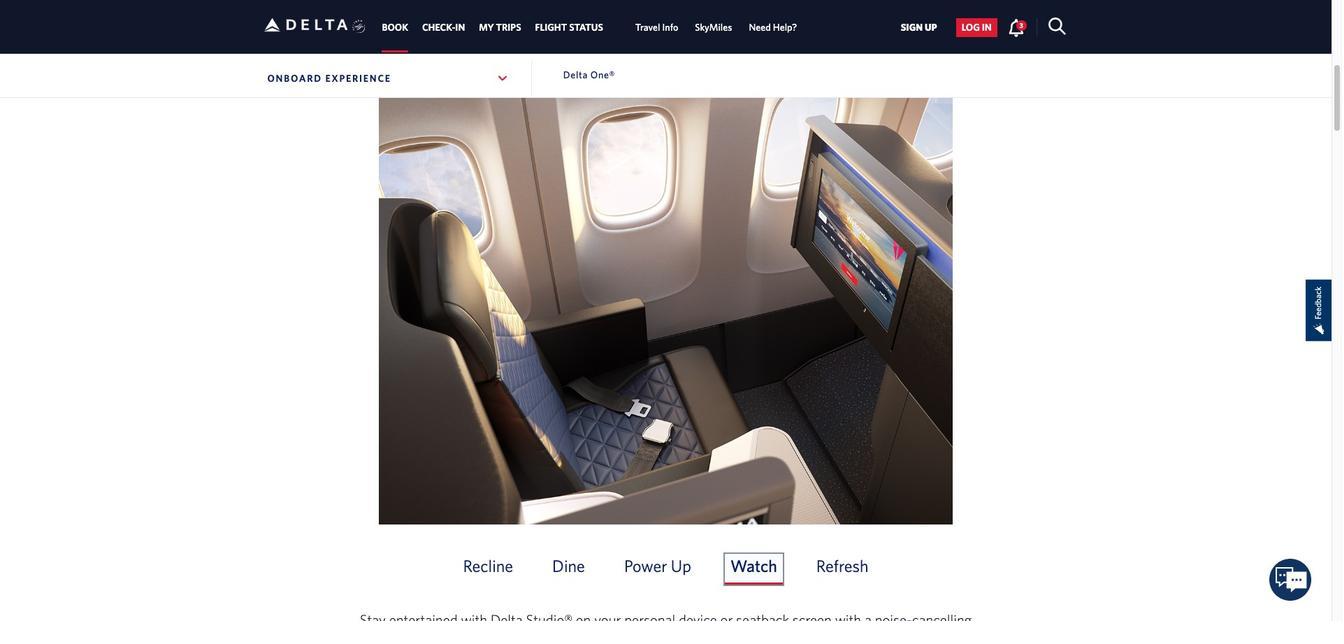Task type: locate. For each thing, give the bounding box(es) containing it.
3
[[1020, 21, 1024, 29]]

log
[[962, 22, 981, 33]]

1 vertical spatial up
[[671, 556, 692, 575]]

1 vertical spatial tab list
[[344, 540, 988, 598]]

up
[[925, 22, 938, 33], [671, 556, 692, 575]]

sign up
[[901, 22, 938, 33]]

message us image
[[1271, 559, 1313, 601]]

tab list
[[375, 0, 806, 53], [344, 540, 988, 598]]

sign
[[901, 22, 923, 33]]

0 horizontal spatial up
[[671, 556, 692, 575]]

watch
[[731, 556, 778, 575]]

need help? link
[[749, 15, 798, 40]]

dine
[[553, 556, 585, 575]]

dine tab
[[547, 554, 591, 585]]

delta
[[564, 69, 588, 80]]

watch tab
[[725, 554, 783, 585]]

experience
[[326, 73, 392, 84]]

tab list containing recline
[[344, 540, 988, 598]]

sign up link
[[896, 18, 943, 37]]

check-in link
[[422, 15, 465, 40]]

check-
[[422, 22, 456, 33]]

status
[[569, 22, 604, 33]]

onboard experience button
[[264, 61, 513, 96]]

my trips link
[[479, 15, 522, 40]]

up right sign in the right of the page
[[925, 22, 938, 33]]

onboard experience
[[268, 73, 392, 84]]

need
[[749, 22, 771, 33]]

book link
[[382, 15, 408, 40]]

skyteam image
[[352, 5, 366, 48]]

delta air lines image
[[264, 3, 348, 47]]

up inside "tab"
[[671, 556, 692, 575]]

log in button
[[957, 18, 998, 37]]

tab list containing book
[[375, 0, 806, 53]]

1 horizontal spatial up
[[925, 22, 938, 33]]

up right power
[[671, 556, 692, 575]]

0 vertical spatial tab list
[[375, 0, 806, 53]]

log in
[[962, 22, 992, 33]]

power up tab
[[619, 554, 697, 585]]

up inside "link"
[[925, 22, 938, 33]]

0 vertical spatial up
[[925, 22, 938, 33]]



Task type: describe. For each thing, give the bounding box(es) containing it.
recline tab
[[458, 554, 519, 585]]

onboard
[[268, 73, 322, 84]]

refresh
[[817, 556, 869, 575]]

power up
[[625, 556, 692, 575]]

travel info link
[[636, 15, 679, 40]]

in
[[456, 22, 465, 33]]

skymiles link
[[695, 15, 733, 40]]

check-in
[[422, 22, 465, 33]]

travel
[[636, 22, 661, 33]]

refresh tab
[[811, 554, 875, 585]]

need help?
[[749, 22, 798, 33]]

book
[[382, 22, 408, 33]]

flight status
[[536, 22, 604, 33]]

watch tab panel
[[264, 88, 1068, 621]]

help?
[[773, 22, 798, 33]]

flight
[[536, 22, 567, 33]]

up for power up
[[671, 556, 692, 575]]

up for sign up
[[925, 22, 938, 33]]

power
[[625, 556, 668, 575]]

3 link
[[1008, 18, 1027, 36]]

skymiles
[[695, 22, 733, 33]]

recline
[[463, 556, 513, 575]]

my
[[479, 22, 494, 33]]

delta one®
[[564, 69, 616, 80]]

travel info
[[636, 22, 679, 33]]

trips
[[496, 22, 522, 33]]

info
[[663, 22, 679, 33]]

in
[[983, 22, 992, 33]]

one®
[[591, 69, 616, 80]]

flight status link
[[536, 15, 604, 40]]

my trips
[[479, 22, 522, 33]]



Task type: vqa. For each thing, say whether or not it's contained in the screenshot.
tab panel
no



